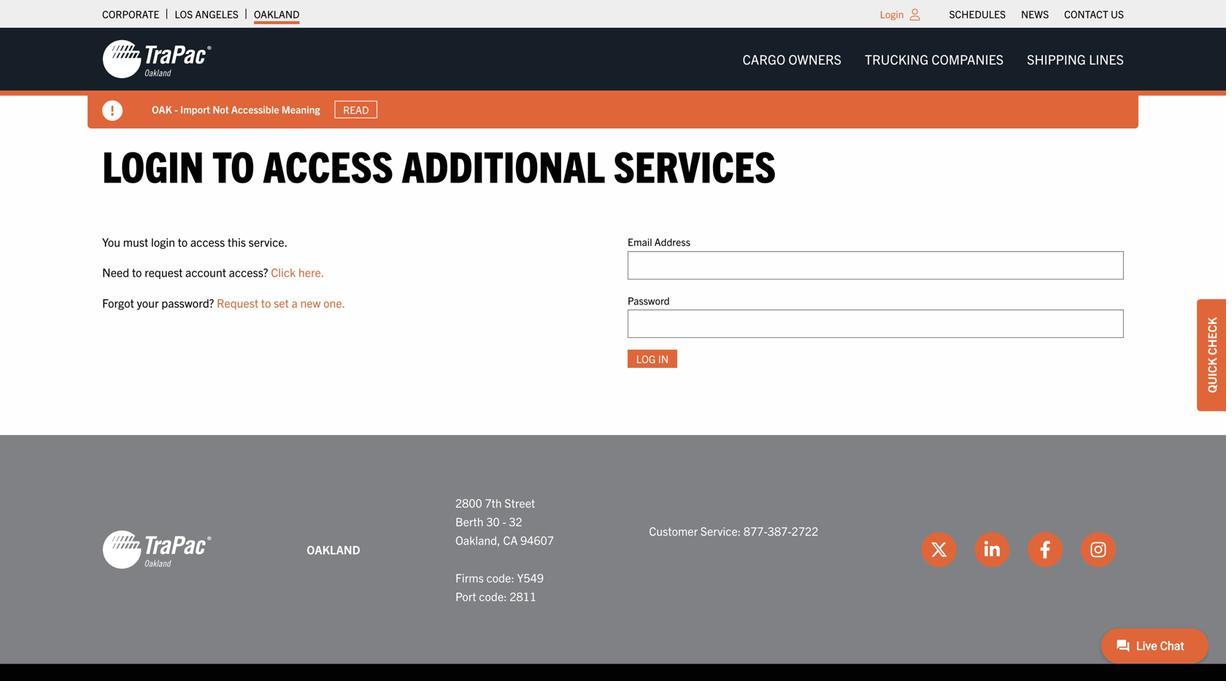 Task type: locate. For each thing, give the bounding box(es) containing it.
1 vertical spatial menu bar
[[731, 44, 1136, 74]]

customer service: 877-387-2722
[[649, 524, 819, 538]]

oakland,
[[456, 533, 501, 547]]

address
[[655, 235, 691, 248]]

import
[[180, 103, 210, 116]]

- right oak at the top left of the page
[[175, 103, 178, 116]]

contact
[[1065, 7, 1109, 20]]

read
[[343, 103, 369, 116]]

1 horizontal spatial login
[[881, 7, 905, 20]]

email address
[[628, 235, 691, 248]]

berth
[[456, 514, 484, 529]]

0 vertical spatial oakland image
[[102, 39, 212, 80]]

menu bar up shipping
[[942, 4, 1132, 24]]

oakland
[[254, 7, 300, 20], [307, 542, 361, 557]]

quick check link
[[1198, 299, 1227, 411]]

footer
[[0, 435, 1227, 681]]

-
[[175, 103, 178, 116], [503, 514, 507, 529]]

email
[[628, 235, 653, 248]]

banner containing cargo owners
[[0, 28, 1227, 129]]

1 vertical spatial oakland image
[[102, 529, 212, 570]]

request
[[145, 265, 183, 279]]

oakland image
[[102, 39, 212, 80], [102, 529, 212, 570]]

a
[[292, 295, 298, 310]]

1 vertical spatial oakland
[[307, 542, 361, 557]]

877-
[[744, 524, 768, 538]]

schedules link
[[950, 4, 1006, 24]]

0 vertical spatial menu bar
[[942, 4, 1132, 24]]

trucking companies link
[[854, 44, 1016, 74]]

1 horizontal spatial oakland
[[307, 542, 361, 557]]

one.
[[324, 295, 346, 310]]

account
[[186, 265, 226, 279]]

read link
[[335, 101, 378, 118]]

companies
[[932, 51, 1004, 67]]

code: up '2811'
[[487, 570, 515, 585]]

0 vertical spatial oakland
[[254, 7, 300, 20]]

request to set a new one. link
[[217, 295, 346, 310]]

387-
[[768, 524, 792, 538]]

news link
[[1022, 4, 1050, 24]]

to right need
[[132, 265, 142, 279]]

solid image
[[102, 100, 123, 121]]

None submit
[[628, 350, 678, 368]]

cargo owners
[[743, 51, 842, 67]]

menu bar containing cargo owners
[[731, 44, 1136, 74]]

0 vertical spatial login
[[881, 7, 905, 20]]

forgot your password? request to set a new one.
[[102, 295, 346, 310]]

0 vertical spatial -
[[175, 103, 178, 116]]

port
[[456, 589, 477, 604]]

street
[[505, 496, 535, 510]]

access
[[191, 234, 225, 249]]

must
[[123, 234, 148, 249]]

schedules
[[950, 7, 1006, 20]]

forgot
[[102, 295, 134, 310]]

menu bar
[[942, 4, 1132, 24], [731, 44, 1136, 74]]

firms
[[456, 570, 484, 585]]

not
[[213, 103, 229, 116]]

login for login link
[[881, 7, 905, 20]]

trucking companies
[[865, 51, 1004, 67]]

news
[[1022, 7, 1050, 20]]

code:
[[487, 570, 515, 585], [479, 589, 507, 604]]

0 horizontal spatial -
[[175, 103, 178, 116]]

2811
[[510, 589, 537, 604]]

ca
[[503, 533, 518, 547]]

to
[[213, 138, 255, 191], [178, 234, 188, 249], [132, 265, 142, 279], [261, 295, 271, 310]]

cargo owners link
[[731, 44, 854, 74]]

login left light image
[[881, 7, 905, 20]]

- left 32
[[503, 514, 507, 529]]

los angeles
[[175, 7, 239, 20]]

banner
[[0, 28, 1227, 129]]

login down oak at the top left of the page
[[102, 138, 204, 191]]

this
[[228, 234, 246, 249]]

menu bar down light image
[[731, 44, 1136, 74]]

1 horizontal spatial -
[[503, 514, 507, 529]]

new
[[300, 295, 321, 310]]

code: right port
[[479, 589, 507, 604]]

corporate
[[102, 7, 159, 20]]

los
[[175, 7, 193, 20]]

to left set at the top left of the page
[[261, 295, 271, 310]]

owners
[[789, 51, 842, 67]]

login inside main content
[[102, 138, 204, 191]]

2800
[[456, 496, 482, 510]]

1 vertical spatial -
[[503, 514, 507, 529]]

0 horizontal spatial login
[[102, 138, 204, 191]]

2800 7th street berth 30 - 32 oakland, ca 94607
[[456, 496, 554, 547]]

request
[[217, 295, 259, 310]]

shipping lines link
[[1016, 44, 1136, 74]]

1 vertical spatial login
[[102, 138, 204, 191]]

login
[[881, 7, 905, 20], [102, 138, 204, 191]]

los angeles link
[[175, 4, 239, 24]]

login for login to access additional services
[[102, 138, 204, 191]]

menu bar inside banner
[[731, 44, 1136, 74]]

- inside 2800 7th street berth 30 - 32 oakland, ca 94607
[[503, 514, 507, 529]]



Task type: vqa. For each thing, say whether or not it's contained in the screenshot.
the bottommost Vessel
no



Task type: describe. For each thing, give the bounding box(es) containing it.
angeles
[[195, 7, 239, 20]]

0 horizontal spatial oakland
[[254, 7, 300, 20]]

oakland link
[[254, 4, 300, 24]]

click here. link
[[271, 265, 325, 279]]

oak - import not accessible meaning
[[152, 103, 320, 116]]

your
[[137, 295, 159, 310]]

2722
[[792, 524, 819, 538]]

password?
[[162, 295, 214, 310]]

1 oakland image from the top
[[102, 39, 212, 80]]

light image
[[910, 9, 921, 20]]

none submit inside login to access additional services main content
[[628, 350, 678, 368]]

you must login to access this service.
[[102, 234, 288, 249]]

customer
[[649, 524, 698, 538]]

contact us
[[1065, 7, 1125, 20]]

94607
[[521, 533, 554, 547]]

0 vertical spatial code:
[[487, 570, 515, 585]]

services
[[614, 138, 777, 191]]

2 oakland image from the top
[[102, 529, 212, 570]]

lines
[[1090, 51, 1125, 67]]

Email Address text field
[[628, 251, 1125, 280]]

login
[[151, 234, 175, 249]]

trucking
[[865, 51, 929, 67]]

quick check
[[1205, 317, 1220, 393]]

shipping
[[1028, 51, 1087, 67]]

32
[[509, 514, 523, 529]]

y549
[[517, 570, 544, 585]]

to down oak - import not accessible meaning
[[213, 138, 255, 191]]

access?
[[229, 265, 268, 279]]

- inside banner
[[175, 103, 178, 116]]

you
[[102, 234, 120, 249]]

login to access additional services main content
[[88, 138, 1139, 391]]

check
[[1205, 317, 1220, 355]]

Password password field
[[628, 310, 1125, 338]]

need
[[102, 265, 129, 279]]

contact us link
[[1065, 4, 1125, 24]]

firms code:  y549 port code:  2811
[[456, 570, 544, 604]]

service:
[[701, 524, 741, 538]]

us
[[1111, 7, 1125, 20]]

access
[[263, 138, 393, 191]]

7th
[[485, 496, 502, 510]]

shipping lines
[[1028, 51, 1125, 67]]

login to access additional services
[[102, 138, 777, 191]]

30
[[487, 514, 500, 529]]

here.
[[299, 265, 325, 279]]

login link
[[881, 7, 905, 20]]

need to request account access? click here.
[[102, 265, 325, 279]]

additional
[[402, 138, 605, 191]]

click
[[271, 265, 296, 279]]

service.
[[249, 234, 288, 249]]

corporate link
[[102, 4, 159, 24]]

set
[[274, 295, 289, 310]]

footer containing 2800 7th street
[[0, 435, 1227, 681]]

1 vertical spatial code:
[[479, 589, 507, 604]]

password
[[628, 294, 670, 307]]

quick
[[1205, 358, 1220, 393]]

to right login
[[178, 234, 188, 249]]

menu bar containing schedules
[[942, 4, 1132, 24]]

cargo
[[743, 51, 786, 67]]

accessible
[[231, 103, 279, 116]]

oak
[[152, 103, 172, 116]]

meaning
[[282, 103, 320, 116]]



